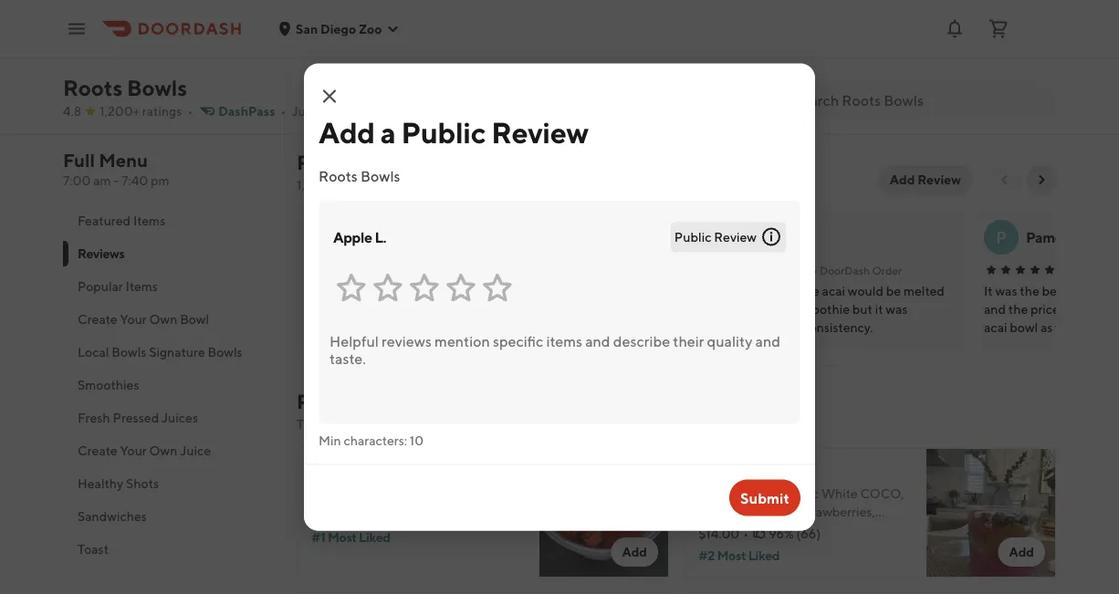 Task type: describe. For each thing, give the bounding box(es) containing it.
bowls up 1,200+ ratings •
[[127, 74, 187, 100]]

of
[[321, 304, 331, 317]]

min characters: 10
[[319, 433, 424, 448]]

own for juice
[[149, 443, 178, 459]]

full
[[63, 150, 95, 171]]

2 vertical spatial $14.00
[[699, 527, 740, 542]]

own for bowl
[[149, 312, 178, 327]]

bowl
[[301, 79, 332, 96]]

add a public review
[[319, 116, 589, 150]]

am
[[93, 173, 111, 188]]

your for juice
[[120, 443, 147, 459]]

dishes
[[524, 417, 560, 432]]

characters:
[[344, 433, 407, 448]]

create your own bowl button
[[63, 303, 275, 336]]

review for add review
[[918, 172, 962, 187]]

juice bar, smoothies
[[292, 104, 412, 119]]

min
[[319, 433, 341, 448]]

submit
[[741, 490, 790, 507]]

pressed
[[113, 411, 159, 426]]

roots bowl image
[[927, 448, 1057, 578]]

most for #2
[[717, 548, 746, 564]]

#2 most liked
[[699, 548, 780, 564]]

smoothies button
[[63, 369, 275, 402]]

add a public review dialog
[[304, 63, 816, 531]]

local bowls signature bowls
[[78, 345, 243, 360]]

• left dashpass
[[187, 104, 193, 119]]

commonly
[[353, 417, 414, 432]]

this
[[593, 417, 614, 432]]

0 vertical spatial ratings
[[142, 104, 182, 119]]

buster
[[1046, 59, 1088, 76]]

• for 3/21/22 • doordash order
[[813, 264, 818, 277]]

create your own bowl
[[78, 312, 209, 327]]

add review button
[[879, 165, 973, 195]]

0 horizontal spatial p
[[780, 229, 789, 246]]

most for #1
[[328, 530, 357, 545]]

21
[[390, 178, 402, 193]]

1 vertical spatial roots bowl
[[699, 463, 772, 480]]

pamela l
[[1027, 229, 1085, 246]]

san diego zoo
[[296, 21, 382, 36]]

1 vertical spatial toast
[[78, 542, 109, 557]]

diego
[[321, 21, 356, 36]]

ratings inside reviews 1,200+ ratings • 21 public reviews
[[339, 178, 379, 193]]

$14.00 inside create your own bowl $14.00
[[301, 103, 342, 118]]

bowl inside bankers hill bowl $14.00
[[957, 59, 989, 76]]

most
[[321, 417, 350, 432]]

Helpful reviews mention specific items and describe their quality and taste. text field
[[319, 322, 801, 424]]

• inside reviews 1,200+ ratings • 21 public reviews
[[382, 178, 387, 193]]

8/15/22
[[484, 264, 524, 277]]

sandwiches
[[78, 509, 147, 524]]

bar,
[[325, 104, 348, 119]]

roots smoothie
[[733, 59, 837, 76]]

0 horizontal spatial 1,200+
[[100, 104, 140, 119]]

$9.99
[[1022, 83, 1056, 98]]

7:40
[[122, 173, 148, 188]]

0 vertical spatial smoothies
[[350, 104, 412, 119]]

full menu 7:00 am - 7:40 pm
[[63, 150, 169, 188]]

popular items
[[78, 279, 158, 294]]

the
[[297, 417, 319, 432]]

public review
[[675, 230, 757, 245]]

create for bowl
[[78, 312, 117, 327]]

0 horizontal spatial review
[[492, 116, 589, 150]]

create your own bowl $14.00
[[301, 59, 406, 118]]

ordered
[[416, 417, 462, 432]]

fresh pressed juices
[[78, 411, 198, 426]]

notification bell image
[[944, 18, 966, 40]]

san diego zoo button
[[278, 21, 400, 36]]

featured items
[[78, 213, 166, 228]]

popular for popular items the most commonly ordered items and dishes from this store
[[297, 390, 366, 414]]

casey
[[738, 229, 777, 246]]

juices
[[162, 411, 198, 426]]

healthy shots
[[78, 476, 159, 491]]

fresh
[[78, 411, 110, 426]]

public
[[404, 178, 440, 193]]

7:00
[[63, 173, 91, 188]]

reviews 1,200+ ratings • 21 public reviews
[[297, 151, 487, 193]]

sandwiches button
[[63, 501, 275, 533]]

reviews
[[443, 178, 487, 193]]

doordash
[[820, 264, 870, 277]]

add inside button
[[890, 172, 916, 187]]

add review
[[890, 172, 962, 187]]

pm
[[151, 173, 169, 188]]

review for public review
[[714, 230, 757, 245]]

shots
[[126, 476, 159, 491]]

submit button
[[730, 480, 801, 517]]

roots smoothie button
[[730, 0, 874, 111]]

casey p
[[738, 229, 789, 246]]

juice inside "create your own juice" button
[[180, 443, 211, 459]]

roots bowl inside button
[[445, 59, 518, 76]]

• for dashpass •
[[281, 104, 286, 119]]

dashpass •
[[218, 104, 286, 119]]

1 vertical spatial juice
[[292, 104, 323, 119]]

apple
[[333, 229, 372, 246]]



Task type: locate. For each thing, give the bounding box(es) containing it.
1 horizontal spatial most
[[717, 548, 746, 564]]

2 vertical spatial items
[[370, 390, 419, 414]]

healthy
[[78, 476, 124, 491]]

4.8 up "full" at the top
[[63, 104, 81, 119]]

0 vertical spatial roots bowl
[[445, 59, 518, 76]]

and
[[499, 417, 521, 432]]

0 horizontal spatial liked
[[359, 530, 391, 545]]

previous image
[[998, 173, 1013, 187]]

$14.00
[[878, 83, 919, 98], [301, 103, 342, 118], [699, 527, 740, 542]]

reviews down bar,
[[297, 151, 371, 174]]

most
[[328, 530, 357, 545], [717, 548, 746, 564]]

items
[[465, 417, 496, 432]]

public left casey
[[675, 230, 712, 245]]

5
[[333, 304, 340, 317]]

public
[[401, 116, 486, 150], [675, 230, 712, 245]]

own
[[149, 312, 178, 327], [149, 443, 178, 459]]

0 horizontal spatial $14.00
[[301, 103, 342, 118]]

stars
[[342, 304, 364, 317]]

juice down the juices
[[180, 443, 211, 459]]

apple l.
[[333, 229, 386, 246]]

juice inside the flu buster juice $9.99
[[1091, 59, 1120, 76]]

roots bowls
[[63, 74, 187, 100], [319, 167, 401, 185]]

1 vertical spatial own
[[149, 443, 178, 459]]

ratings down reviews link
[[339, 178, 379, 193]]

items up create your own bowl
[[126, 279, 158, 294]]

1 horizontal spatial smoothies
[[350, 104, 412, 119]]

pamela
[[1027, 229, 1075, 246]]

popular up create your own bowl
[[78, 279, 123, 294]]

items for popular items
[[126, 279, 158, 294]]

own inside "create your own juice" button
[[149, 443, 178, 459]]

1 horizontal spatial reviews
[[297, 151, 371, 174]]

most right #1 at the left bottom of the page
[[328, 530, 357, 545]]

reviews for reviews 1,200+ ratings • 21 public reviews
[[297, 151, 371, 174]]

roots bowl button
[[441, 0, 585, 111]]

p left the pamela
[[996, 227, 1008, 247]]

#1 most liked
[[311, 530, 391, 545]]

create your own juice button
[[63, 435, 275, 468]]

0 vertical spatial public
[[401, 116, 486, 150]]

popular for popular items
[[78, 279, 123, 294]]

create inside "button"
[[78, 312, 117, 327]]

2 vertical spatial juice
[[180, 443, 211, 459]]

roots bowl
[[445, 59, 518, 76], [699, 463, 772, 480]]

3/21/22
[[773, 264, 812, 277]]

order
[[873, 264, 903, 277]]

reviews down featured at the top of the page
[[78, 246, 125, 261]]

bowl inside button
[[486, 59, 518, 76]]

2 vertical spatial create
[[78, 443, 117, 459]]

1 horizontal spatial public
[[675, 230, 712, 245]]

0 vertical spatial $14.00
[[878, 83, 919, 98]]

from
[[563, 417, 590, 432]]

(66)
[[797, 527, 821, 542]]

roots bowls inside add a public review dialog
[[319, 167, 401, 185]]

close add a public review image
[[319, 85, 341, 107]]

0 vertical spatial items
[[133, 213, 166, 228]]

popular up most
[[297, 390, 366, 414]]

bowl up add a public review
[[486, 59, 518, 76]]

• for $14.00 •
[[744, 527, 749, 542]]

liked
[[359, 530, 391, 545], [749, 548, 780, 564]]

your inside button
[[120, 443, 147, 459]]

liked for #2 most liked
[[749, 548, 780, 564]]

items down pm
[[133, 213, 166, 228]]

popular items button
[[63, 270, 275, 303]]

1 vertical spatial your
[[120, 443, 147, 459]]

1 vertical spatial $14.00
[[301, 103, 342, 118]]

0 vertical spatial roots bowls
[[63, 74, 187, 100]]

1 vertical spatial ratings
[[339, 178, 379, 193]]

l
[[1077, 229, 1085, 246]]

create
[[301, 59, 345, 76], [78, 312, 117, 327], [78, 443, 117, 459]]

0 horizontal spatial juice
[[180, 443, 211, 459]]

liked down the 96%
[[749, 548, 780, 564]]

l.
[[375, 229, 386, 246]]

0 horizontal spatial reviews
[[78, 246, 125, 261]]

0 horizontal spatial toast
[[78, 542, 109, 557]]

$14.00 up #2
[[699, 527, 740, 542]]

reviews for reviews
[[78, 246, 125, 261]]

1 vertical spatial popular
[[297, 390, 366, 414]]

$14.00 •
[[699, 527, 749, 542]]

roots bowl up submit
[[699, 463, 772, 480]]

hill
[[932, 59, 954, 76]]

own down fresh pressed juices button
[[149, 443, 178, 459]]

0 horizontal spatial public
[[401, 116, 486, 150]]

roots inside add a public review dialog
[[319, 167, 358, 185]]

$14.00 down bankers in the top right of the page
[[878, 83, 919, 98]]

popular items the most commonly ordered items and dishes from this store
[[297, 390, 646, 432]]

create for juice
[[78, 443, 117, 459]]

public right a
[[401, 116, 486, 150]]

0 vertical spatial liked
[[359, 530, 391, 545]]

$14.00 inside bankers hill bowl $14.00
[[878, 83, 919, 98]]

smoothies inside button
[[78, 378, 139, 393]]

items inside button
[[126, 279, 158, 294]]

create for bowl
[[301, 59, 345, 76]]

0 vertical spatial juice
[[1091, 59, 1120, 76]]

fresh pressed juices button
[[63, 402, 275, 435]]

roots bowls down a
[[319, 167, 401, 185]]

-
[[114, 173, 119, 188]]

your inside "button"
[[120, 312, 147, 327]]

items for popular items the most commonly ordered items and dishes from this store
[[370, 390, 419, 414]]

96%
[[769, 527, 794, 542]]

1,200+ down reviews link
[[297, 178, 337, 193]]

1 vertical spatial most
[[717, 548, 746, 564]]

open menu image
[[66, 18, 88, 40]]

add inside dialog
[[319, 116, 375, 150]]

create up healthy
[[78, 443, 117, 459]]

items for featured items
[[133, 213, 166, 228]]

items
[[133, 213, 166, 228], [126, 279, 158, 294], [370, 390, 419, 414]]

0 vertical spatial 4.8
[[63, 104, 81, 119]]

most down $14.00 • on the bottom of the page
[[717, 548, 746, 564]]

0 vertical spatial most
[[328, 530, 357, 545]]

create up bowl
[[301, 59, 345, 76]]

1 vertical spatial create
[[78, 312, 117, 327]]

own up local bowls signature bowls on the left bottom
[[149, 312, 178, 327]]

reviews inside reviews 1,200+ ratings • 21 public reviews
[[297, 151, 371, 174]]

bowl inside "button"
[[180, 312, 209, 327]]

roots bowls up 1,200+ ratings •
[[63, 74, 187, 100]]

flu
[[1022, 59, 1043, 76]]

0 vertical spatial your
[[120, 312, 147, 327]]

your down pressed
[[120, 443, 147, 459]]

• left 21 on the top of the page
[[382, 178, 387, 193]]

bowl up submit
[[739, 463, 772, 480]]

0 horizontal spatial smoothies
[[78, 378, 139, 393]]

juice right buster
[[1091, 59, 1120, 76]]

items inside 'popular items the most commonly ordered items and dishes from this store'
[[370, 390, 419, 414]]

0 vertical spatial review
[[492, 116, 589, 150]]

1 horizontal spatial 1,200+
[[297, 178, 337, 193]]

toast
[[630, 59, 665, 76], [78, 542, 109, 557]]

•
[[187, 104, 193, 119], [281, 104, 286, 119], [382, 178, 387, 193], [813, 264, 818, 277], [744, 527, 749, 542]]

0 horizontal spatial ratings
[[142, 104, 182, 119]]

p right casey
[[780, 229, 789, 246]]

roots toast
[[589, 59, 665, 76]]

signature
[[149, 345, 205, 360]]

0 horizontal spatial roots bowls
[[63, 74, 187, 100]]

1,200+ up menu
[[100, 104, 140, 119]]

1 horizontal spatial juice
[[292, 104, 323, 119]]

items inside "button"
[[133, 213, 166, 228]]

10
[[410, 433, 424, 448]]

0 horizontal spatial popular
[[78, 279, 123, 294]]

items up the commonly
[[370, 390, 419, 414]]

san
[[296, 21, 318, 36]]

of 5 stars
[[321, 304, 364, 317]]

bowl right hill
[[957, 59, 989, 76]]

4.8 down apple on the top
[[330, 247, 356, 269]]

bowl
[[486, 59, 518, 76], [957, 59, 989, 76], [180, 312, 209, 327], [739, 463, 772, 480]]

• up #2 most liked on the right of page
[[744, 527, 749, 542]]

1 horizontal spatial $14.00
[[699, 527, 740, 542]]

local bowls signature bowls button
[[63, 336, 275, 369]]

1 vertical spatial reviews
[[78, 246, 125, 261]]

bowls right signature
[[208, 345, 243, 360]]

1 horizontal spatial liked
[[749, 548, 780, 564]]

0 vertical spatial reviews
[[297, 151, 371, 174]]

1 horizontal spatial roots bowl
[[699, 463, 772, 480]]

2 horizontal spatial $14.00
[[878, 83, 919, 98]]

popular inside 'popular items the most commonly ordered items and dishes from this store'
[[297, 390, 366, 414]]

#2
[[699, 548, 715, 564]]

0 vertical spatial toast
[[630, 59, 665, 76]]

2 horizontal spatial juice
[[1091, 59, 1120, 76]]

juice down bowl
[[292, 104, 323, 119]]

1 horizontal spatial 4.8
[[330, 247, 356, 269]]

bankers hill bowl $14.00
[[878, 59, 989, 98]]

featured
[[78, 213, 131, 228]]

smoothies up the fresh
[[78, 378, 139, 393]]

0 horizontal spatial 4.8
[[63, 104, 81, 119]]

1 horizontal spatial popular
[[297, 390, 366, 414]]

create your own juice
[[78, 443, 211, 459]]

next image
[[1035, 173, 1049, 187]]

roots bowl up add a public review
[[445, 59, 518, 76]]

ratings up menu
[[142, 104, 182, 119]]

review inside "add review" button
[[918, 172, 962, 187]]

1 vertical spatial items
[[126, 279, 158, 294]]

0 horizontal spatial roots bowl
[[445, 59, 518, 76]]

create your own bowl image
[[540, 448, 670, 578]]

2 own from the top
[[149, 443, 178, 459]]

1 your from the top
[[120, 312, 147, 327]]

your for bowl
[[120, 312, 147, 327]]

1 own from the top
[[149, 312, 178, 327]]

liked for #1 most liked
[[359, 530, 391, 545]]

bankers
[[878, 59, 930, 76]]

1 horizontal spatial toast
[[630, 59, 665, 76]]

#1
[[311, 530, 326, 545]]

1 horizontal spatial roots bowls
[[319, 167, 401, 185]]

dashpass
[[218, 104, 275, 119]]

add
[[390, 17, 416, 32], [968, 17, 993, 32], [319, 116, 375, 150], [890, 172, 916, 187], [622, 545, 648, 560], [1010, 545, 1035, 560]]

bowls right local
[[112, 345, 147, 360]]

create inside button
[[78, 443, 117, 459]]

local
[[78, 345, 109, 360]]

1 vertical spatial smoothies
[[78, 378, 139, 393]]

96% (66)
[[769, 527, 821, 542]]

ratings
[[142, 104, 182, 119], [339, 178, 379, 193]]

create up local
[[78, 312, 117, 327]]

bowls left public
[[361, 167, 401, 185]]

create inside create your own bowl $14.00
[[301, 59, 345, 76]]

store
[[616, 417, 646, 432]]

0 horizontal spatial most
[[328, 530, 357, 545]]

your down popular items
[[120, 312, 147, 327]]

own inside create your own bowl "button"
[[149, 312, 178, 327]]

1 vertical spatial review
[[918, 172, 962, 187]]

1 vertical spatial 1,200+
[[297, 178, 337, 193]]

0 vertical spatial 1,200+
[[100, 104, 140, 119]]

1 horizontal spatial p
[[996, 227, 1008, 247]]

1 vertical spatial roots bowls
[[319, 167, 401, 185]]

3/21/22 • doordash order
[[773, 264, 903, 277]]

1 vertical spatial public
[[675, 230, 712, 245]]

4.8
[[63, 104, 81, 119], [330, 247, 356, 269]]

1,200+ ratings •
[[100, 104, 193, 119]]

flu buster juice $9.99
[[1022, 59, 1120, 98]]

2 your from the top
[[120, 443, 147, 459]]

c
[[707, 227, 720, 247]]

0 vertical spatial popular
[[78, 279, 123, 294]]

2 horizontal spatial review
[[918, 172, 962, 187]]

bowl up signature
[[180, 312, 209, 327]]

a
[[381, 116, 396, 150]]

bowls inside add a public review dialog
[[361, 167, 401, 185]]

0 vertical spatial own
[[149, 312, 178, 327]]

0 vertical spatial create
[[301, 59, 345, 76]]

own
[[378, 59, 406, 76]]

roots
[[445, 59, 483, 76], [589, 59, 627, 76], [733, 59, 772, 76], [63, 74, 123, 100], [319, 167, 358, 185], [699, 463, 737, 480]]

• right dashpass
[[281, 104, 286, 119]]

2 vertical spatial review
[[714, 230, 757, 245]]

bowls
[[127, 74, 187, 100], [361, 167, 401, 185], [112, 345, 147, 360], [208, 345, 243, 360]]

Item Search search field
[[794, 90, 1042, 111]]

toast button
[[63, 533, 275, 566]]

zoo
[[359, 21, 382, 36]]

featured items button
[[63, 205, 275, 237]]

smoothies right bar,
[[350, 104, 412, 119]]

popular inside button
[[78, 279, 123, 294]]

1 horizontal spatial review
[[714, 230, 757, 245]]

• right 3/21/22
[[813, 264, 818, 277]]

0 items, open order cart image
[[988, 18, 1010, 40]]

1 horizontal spatial ratings
[[339, 178, 379, 193]]

1 vertical spatial liked
[[749, 548, 780, 564]]

liked right #1 at the left bottom of the page
[[359, 530, 391, 545]]

1,200+ inside reviews 1,200+ ratings • 21 public reviews
[[297, 178, 337, 193]]

1,200+
[[100, 104, 140, 119], [297, 178, 337, 193]]

1 vertical spatial 4.8
[[330, 247, 356, 269]]

menu
[[99, 150, 148, 171]]

$14.00 down bowl
[[301, 103, 342, 118]]



Task type: vqa. For each thing, say whether or not it's contained in the screenshot.
create your own bowl $14.00
yes



